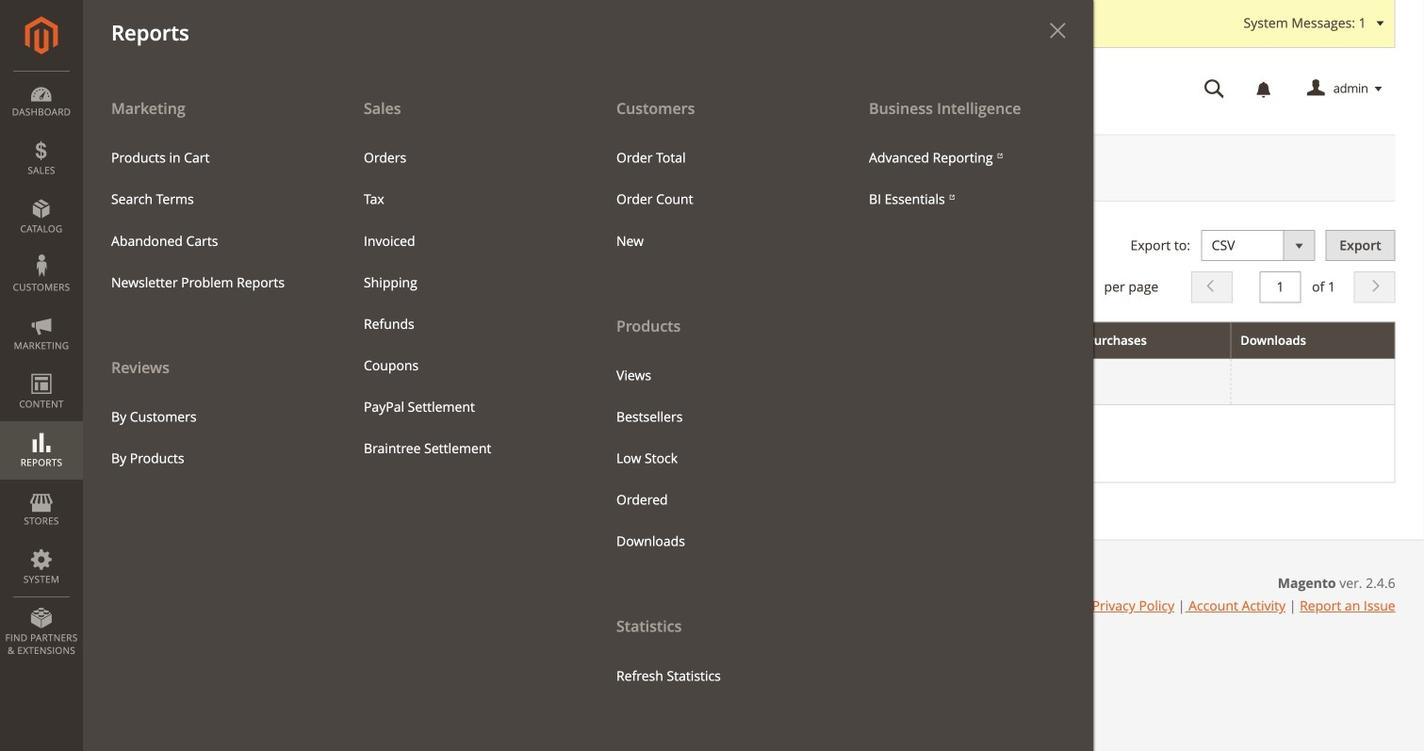 Task type: locate. For each thing, give the bounding box(es) containing it.
magento admin panel image
[[25, 16, 58, 55]]

None text field
[[1260, 272, 1301, 303], [121, 369, 423, 395], [1260, 272, 1301, 303], [121, 369, 423, 395]]

None text field
[[443, 369, 745, 395], [765, 369, 1067, 395], [443, 369, 745, 395], [765, 369, 1067, 395]]

menu bar
[[0, 0, 1093, 751]]

menu
[[83, 87, 1093, 751], [83, 87, 336, 479], [588, 87, 841, 697], [97, 137, 321, 303], [350, 137, 574, 469], [602, 137, 827, 262], [855, 137, 1079, 220], [602, 355, 827, 563], [97, 396, 321, 479]]



